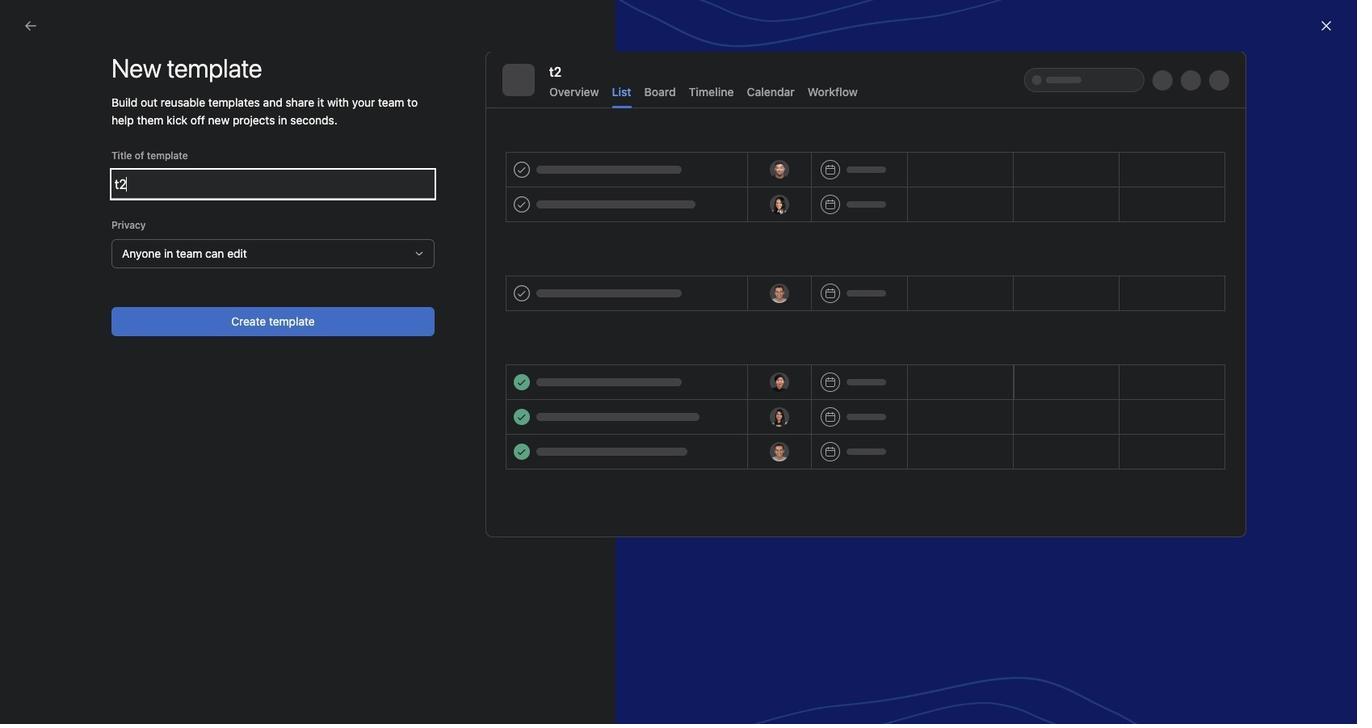 Task type: vqa. For each thing, say whether or not it's contained in the screenshot.
prominent icon
no



Task type: locate. For each thing, give the bounding box(es) containing it.
close image
[[1320, 19, 1333, 32]]

None text field
[[112, 170, 435, 199]]

6 list item from the top
[[399, 494, 882, 543]]

4 list item from the top
[[399, 214, 882, 263]]

list box
[[488, 6, 876, 32]]

3 list item from the top
[[399, 165, 882, 214]]

2 list item from the top
[[399, 116, 882, 165]]

list item
[[399, 66, 882, 116], [399, 116, 882, 165], [399, 165, 882, 214], [399, 214, 882, 263], [399, 444, 882, 494], [399, 494, 882, 543]]

list image
[[428, 229, 447, 248]]



Task type: describe. For each thing, give the bounding box(es) containing it.
1 list item from the top
[[399, 66, 882, 116]]

projects element
[[0, 257, 194, 496]]

hide sidebar image
[[21, 13, 34, 26]]

go back image
[[24, 19, 37, 32]]

list image
[[428, 180, 447, 199]]

global element
[[0, 40, 194, 137]]

5 list item from the top
[[399, 444, 882, 494]]

this is a preview of your project template image
[[486, 52, 1246, 537]]



